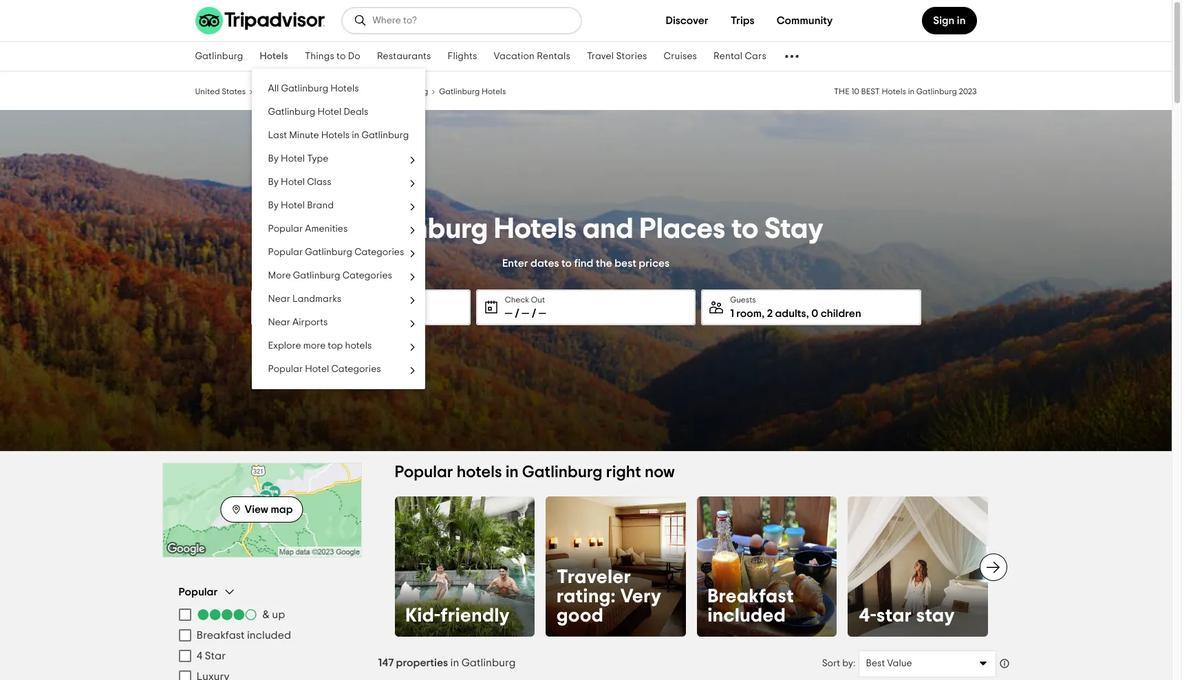 Task type: describe. For each thing, give the bounding box(es) containing it.
sort by:
[[822, 659, 856, 669]]

4-star stay link
[[848, 497, 988, 637]]

1 vertical spatial to
[[732, 214, 759, 243]]

by for by hotel type
[[268, 154, 279, 164]]

0 vertical spatial breakfast included
[[708, 587, 794, 626]]

stay
[[917, 607, 955, 626]]

Search search field
[[373, 14, 570, 27]]

1
[[730, 308, 734, 319]]

view
[[245, 504, 268, 515]]

hotels link
[[252, 42, 297, 71]]

gatlinburg hotels and places to stay
[[348, 214, 824, 243]]

hotel for deals
[[318, 107, 342, 117]]

near for near landmarks
[[268, 295, 290, 304]]

restaurants link
[[369, 42, 440, 71]]

flights link
[[440, 42, 486, 71]]

4-
[[859, 607, 877, 626]]

breakfast inside group
[[197, 630, 245, 641]]

popular amenities button
[[252, 218, 426, 241]]

very
[[620, 587, 662, 607]]

explore more top hotels
[[268, 341, 372, 351]]

cruises link
[[656, 42, 706, 71]]

search image
[[353, 14, 367, 28]]

things to do
[[305, 52, 361, 61]]

more
[[303, 341, 326, 351]]

best
[[866, 659, 885, 669]]

popular for popular hotel categories
[[268, 365, 303, 374]]

kid-friendly
[[406, 607, 510, 626]]

more gatlinburg categories
[[268, 271, 392, 281]]

traveler rating: very good link
[[546, 497, 686, 637]]

0 horizontal spatial gatlinburg link
[[187, 42, 252, 71]]

value
[[887, 659, 912, 669]]

categories for popular hotel categories
[[331, 365, 381, 374]]

gatlinburg inside "link"
[[195, 52, 243, 61]]

6 — from the left
[[539, 308, 546, 319]]

cars
[[745, 52, 767, 61]]

by hotel class button
[[252, 171, 426, 194]]

next image
[[985, 559, 1002, 576]]

near airports
[[268, 318, 328, 328]]

traveler rating: very good
[[557, 568, 662, 626]]

0 horizontal spatial included
[[247, 630, 291, 641]]

cruises
[[664, 52, 697, 61]]

enter
[[502, 258, 528, 269]]

sevier
[[324, 87, 348, 96]]

tripadvisor image
[[195, 7, 325, 34]]

adults
[[775, 308, 806, 319]]

prices
[[639, 258, 670, 269]]

categories for more gatlinburg categories
[[343, 271, 392, 281]]

class
[[307, 178, 331, 187]]

0
[[812, 308, 819, 319]]

vacation
[[494, 52, 535, 61]]

1 — from the left
[[280, 308, 287, 319]]

room
[[737, 308, 762, 319]]

tennessee
[[257, 87, 296, 96]]

(tn)
[[298, 87, 313, 96]]

2023
[[959, 87, 977, 96]]

1 , from the left
[[762, 308, 765, 319]]

included inside breakfast included link
[[708, 607, 786, 626]]

the
[[834, 87, 850, 96]]

amenities
[[305, 224, 348, 234]]

out
[[531, 296, 545, 304]]

stories
[[616, 52, 647, 61]]

gatlinburg hotel deals link
[[252, 100, 426, 124]]

sort
[[822, 659, 840, 669]]

all gatlinburg hotels
[[268, 84, 359, 94]]

states
[[222, 87, 246, 96]]

popular gatlinburg categories button
[[252, 241, 426, 264]]

0 vertical spatial breakfast
[[708, 587, 794, 607]]

popular amenities
[[268, 224, 348, 234]]

travel stories
[[587, 52, 647, 61]]

popular hotel categories button
[[252, 358, 426, 381]]

all
[[268, 84, 279, 94]]

by for by hotel brand
[[268, 201, 279, 211]]

hotel for categories
[[305, 365, 329, 374]]

dates
[[531, 258, 559, 269]]

last
[[268, 131, 287, 140]]

previous image
[[386, 559, 403, 576]]

popular for popular hotels in gatlinburg right now
[[395, 465, 453, 481]]

traveler
[[557, 568, 631, 587]]

explore
[[268, 341, 301, 351]]

to inside things to do link
[[337, 52, 346, 61]]

popular inside group
[[179, 587, 218, 598]]

best value button
[[859, 651, 996, 678]]

2 , from the left
[[806, 308, 809, 319]]

by:
[[843, 659, 856, 669]]

by hotel brand
[[268, 201, 334, 211]]

right
[[606, 465, 641, 481]]

more
[[268, 271, 291, 281]]

gatlinburg hotel deals
[[268, 107, 369, 117]]

sign
[[934, 15, 955, 26]]

sevier county link
[[324, 85, 377, 96]]

guests
[[730, 296, 756, 304]]

147
[[378, 658, 394, 669]]

the 10 best hotels in gatlinburg 2023
[[834, 87, 977, 96]]

breakfast included link
[[697, 497, 837, 637]]

united
[[195, 87, 220, 96]]

check in — / — / —
[[280, 296, 321, 319]]

children
[[821, 308, 862, 319]]

properties
[[396, 658, 448, 669]]

last minute hotels in gatlinburg
[[268, 131, 409, 140]]

places
[[640, 214, 726, 243]]



Task type: locate. For each thing, give the bounding box(es) containing it.
hotel down sevier
[[318, 107, 342, 117]]

1 horizontal spatial ,
[[806, 308, 809, 319]]

by for by hotel class
[[268, 178, 279, 187]]

0 vertical spatial gatlinburg link
[[187, 42, 252, 71]]

4.0 of 5 bubbles image
[[197, 610, 257, 621]]

popular
[[268, 224, 303, 234], [268, 248, 303, 257], [268, 365, 303, 374], [395, 465, 453, 481], [179, 587, 218, 598]]

/ down enter on the left top
[[515, 308, 520, 319]]

4
[[197, 651, 202, 662]]

popular for popular gatlinburg categories
[[268, 248, 303, 257]]

rental cars
[[714, 52, 767, 61]]

0 horizontal spatial breakfast
[[197, 630, 245, 641]]

hotel up by hotel class
[[281, 154, 305, 164]]

1 horizontal spatial breakfast included
[[708, 587, 794, 626]]

2 near from the top
[[268, 318, 290, 328]]

discover
[[666, 15, 709, 26]]

by hotel class
[[268, 178, 331, 187]]

2 vertical spatial categories
[[331, 365, 381, 374]]

type
[[307, 154, 329, 164]]

1 vertical spatial hotels
[[457, 465, 502, 481]]

deals
[[344, 107, 369, 117]]

10
[[852, 87, 860, 96]]

in
[[306, 296, 313, 304]]

by inside button
[[268, 178, 279, 187]]

hotel inside button
[[281, 154, 305, 164]]

trips button
[[720, 7, 766, 34]]

0 vertical spatial categories
[[355, 248, 404, 257]]

kid-friendly link
[[395, 497, 535, 637]]

near up explore at left bottom
[[268, 318, 290, 328]]

categories for popular gatlinburg categories
[[355, 248, 404, 257]]

0 horizontal spatial ,
[[762, 308, 765, 319]]

1 near from the top
[[268, 295, 290, 304]]

all gatlinburg hotels link
[[252, 77, 426, 100]]

categories inside popular gatlinburg categories button
[[355, 248, 404, 257]]

rentals
[[537, 52, 571, 61]]

hotel down by hotel class
[[281, 201, 305, 211]]

check for check out — / — / —
[[505, 296, 529, 304]]

0 vertical spatial near
[[268, 295, 290, 304]]

, left 2
[[762, 308, 765, 319]]

rental cars link
[[706, 42, 775, 71]]

4-star stay
[[859, 607, 955, 626]]

/
[[290, 308, 294, 319], [307, 308, 311, 319], [515, 308, 520, 319], [532, 308, 536, 319]]

hotel down more
[[305, 365, 329, 374]]

in
[[957, 15, 966, 26], [908, 87, 915, 96], [352, 131, 360, 140], [506, 465, 519, 481], [451, 658, 459, 669]]

categories
[[355, 248, 404, 257], [343, 271, 392, 281], [331, 365, 381, 374]]

1 by from the top
[[268, 154, 279, 164]]

guests 1 room , 2 adults , 0 children
[[730, 296, 862, 319]]

categories inside "popular hotel categories" "button"
[[331, 365, 381, 374]]

breakfast included
[[708, 587, 794, 626], [197, 630, 291, 641]]

breakfast included inside group
[[197, 630, 291, 641]]

&
[[263, 610, 270, 621]]

1 vertical spatial gatlinburg link
[[388, 85, 428, 96]]

3 by from the top
[[268, 201, 279, 211]]

0 vertical spatial by
[[268, 154, 279, 164]]

by inside button
[[268, 154, 279, 164]]

by hotel brand button
[[252, 194, 426, 218]]

1 horizontal spatial to
[[562, 258, 572, 269]]

near
[[268, 295, 290, 304], [268, 318, 290, 328]]

to left stay
[[732, 214, 759, 243]]

best value
[[866, 659, 912, 669]]

1 check from the left
[[280, 296, 304, 304]]

2 horizontal spatial to
[[732, 214, 759, 243]]

3 — from the left
[[314, 308, 321, 319]]

more gatlinburg categories button
[[252, 264, 426, 288]]

enter dates to find the best prices
[[502, 258, 670, 269]]

minute
[[289, 131, 319, 140]]

up
[[272, 610, 285, 621]]

by hotel type
[[268, 154, 329, 164]]

1 horizontal spatial hotels
[[457, 465, 502, 481]]

0 horizontal spatial check
[[280, 296, 304, 304]]

view map
[[245, 504, 293, 515]]

near landmarks button
[[252, 288, 426, 311]]

tennessee (tn) link
[[257, 85, 313, 96]]

/ down out
[[532, 308, 536, 319]]

2 check from the left
[[505, 296, 529, 304]]

hotel down by hotel type
[[281, 178, 305, 187]]

1 vertical spatial breakfast included
[[197, 630, 291, 641]]

2 / from the left
[[307, 308, 311, 319]]

discover button
[[655, 7, 720, 34]]

friendly
[[441, 607, 510, 626]]

last minute hotels in gatlinburg link
[[252, 124, 426, 147]]

0 horizontal spatial to
[[337, 52, 346, 61]]

popular inside button
[[268, 224, 303, 234]]

hotel for class
[[281, 178, 305, 187]]

breakfast
[[708, 587, 794, 607], [197, 630, 245, 641]]

by
[[268, 154, 279, 164], [268, 178, 279, 187], [268, 201, 279, 211]]

2 vertical spatial by
[[268, 201, 279, 211]]

best
[[861, 87, 880, 96]]

group containing popular
[[179, 586, 345, 681]]

popular inside button
[[268, 248, 303, 257]]

/ down in
[[307, 308, 311, 319]]

categories inside more gatlinburg categories button
[[343, 271, 392, 281]]

1 vertical spatial breakfast
[[197, 630, 245, 641]]

the
[[596, 258, 612, 269]]

vacation rentals link
[[486, 42, 579, 71]]

categories down popular gatlinburg categories button
[[343, 271, 392, 281]]

4 / from the left
[[532, 308, 536, 319]]

gatlinburg link
[[187, 42, 252, 71], [388, 85, 428, 96]]

3 / from the left
[[515, 308, 520, 319]]

1 horizontal spatial gatlinburg link
[[388, 85, 428, 96]]

hotels inside button
[[345, 341, 372, 351]]

1 horizontal spatial included
[[708, 607, 786, 626]]

map
[[271, 504, 293, 515]]

None search field
[[342, 8, 581, 33]]

by down by hotel class
[[268, 201, 279, 211]]

menu containing & up
[[179, 605, 345, 681]]

near down more
[[268, 295, 290, 304]]

check out — / — / —
[[505, 296, 546, 319]]

check left in
[[280, 296, 304, 304]]

by down by hotel type
[[268, 178, 279, 187]]

hotel inside "button"
[[305, 365, 329, 374]]

1 vertical spatial included
[[247, 630, 291, 641]]

1 vertical spatial categories
[[343, 271, 392, 281]]

0 horizontal spatial hotels
[[345, 341, 372, 351]]

0 vertical spatial hotels
[[345, 341, 372, 351]]

gatlinburg inside button
[[293, 271, 340, 281]]

categories down popular amenities button
[[355, 248, 404, 257]]

1 horizontal spatial check
[[505, 296, 529, 304]]

popular for popular amenities
[[268, 224, 303, 234]]

sevier county
[[324, 87, 377, 96]]

good
[[557, 607, 604, 626]]

check inside check in — / — / —
[[280, 296, 304, 304]]

2 by from the top
[[268, 178, 279, 187]]

hotel for brand
[[281, 201, 305, 211]]

popular inside "button"
[[268, 365, 303, 374]]

stay
[[765, 214, 824, 243]]

gatlinburg link down the restaurants link
[[388, 85, 428, 96]]

county
[[349, 87, 377, 96]]

hotel
[[318, 107, 342, 117], [281, 154, 305, 164], [281, 178, 305, 187], [281, 201, 305, 211], [305, 365, 329, 374]]

restaurants
[[377, 52, 431, 61]]

4 star
[[197, 651, 226, 662]]

categories down explore more top hotels button
[[331, 365, 381, 374]]

explore more top hotels button
[[252, 335, 426, 358]]

near airports button
[[252, 311, 426, 335]]

kid-
[[406, 607, 441, 626]]

sign in link
[[923, 7, 977, 34]]

to left find
[[562, 258, 572, 269]]

rating:
[[557, 587, 616, 607]]

star
[[205, 651, 226, 662]]

—
[[280, 308, 287, 319], [297, 308, 304, 319], [314, 308, 321, 319], [505, 308, 513, 319], [522, 308, 529, 319], [539, 308, 546, 319]]

check inside check out — / — / —
[[505, 296, 529, 304]]

0 horizontal spatial breakfast included
[[197, 630, 291, 641]]

find
[[574, 258, 594, 269]]

by inside button
[[268, 201, 279, 211]]

, left 0
[[806, 308, 809, 319]]

check
[[280, 296, 304, 304], [505, 296, 529, 304]]

united states
[[195, 87, 246, 96]]

top
[[328, 341, 343, 351]]

things to do link
[[297, 42, 369, 71]]

hotel inside button
[[281, 178, 305, 187]]

hotel inside button
[[281, 201, 305, 211]]

vacation rentals
[[494, 52, 571, 61]]

and
[[583, 214, 634, 243]]

near inside button
[[268, 295, 290, 304]]

flights
[[448, 52, 477, 61]]

menu
[[179, 605, 345, 681]]

near landmarks
[[268, 295, 341, 304]]

hotels
[[260, 52, 288, 61], [331, 84, 359, 94], [482, 87, 506, 96], [882, 87, 907, 96], [321, 131, 350, 140], [494, 214, 577, 243]]

/ down near landmarks
[[290, 308, 294, 319]]

0 vertical spatial included
[[708, 607, 786, 626]]

to
[[337, 52, 346, 61], [732, 214, 759, 243], [562, 258, 572, 269]]

gatlinburg inside button
[[305, 248, 352, 257]]

2 vertical spatial to
[[562, 258, 572, 269]]

check left out
[[505, 296, 529, 304]]

1 horizontal spatial breakfast
[[708, 587, 794, 607]]

5 — from the left
[[522, 308, 529, 319]]

near for near airports
[[268, 318, 290, 328]]

to left 'do'
[[337, 52, 346, 61]]

by down last
[[268, 154, 279, 164]]

1 / from the left
[[290, 308, 294, 319]]

gatlinburg link up united states 'link'
[[187, 42, 252, 71]]

1 vertical spatial near
[[268, 318, 290, 328]]

2 — from the left
[[297, 308, 304, 319]]

trips
[[731, 15, 755, 26]]

1 vertical spatial by
[[268, 178, 279, 187]]

tennessee (tn)
[[257, 87, 313, 96]]

check for check in — / — / —
[[280, 296, 304, 304]]

things
[[305, 52, 334, 61]]

group
[[179, 586, 345, 681]]

near inside 'button'
[[268, 318, 290, 328]]

4 — from the left
[[505, 308, 513, 319]]

0 vertical spatial to
[[337, 52, 346, 61]]

hotel for type
[[281, 154, 305, 164]]

united states link
[[195, 85, 246, 96]]



Task type: vqa. For each thing, say whether or not it's contained in the screenshot.
1st "-" from right
no



